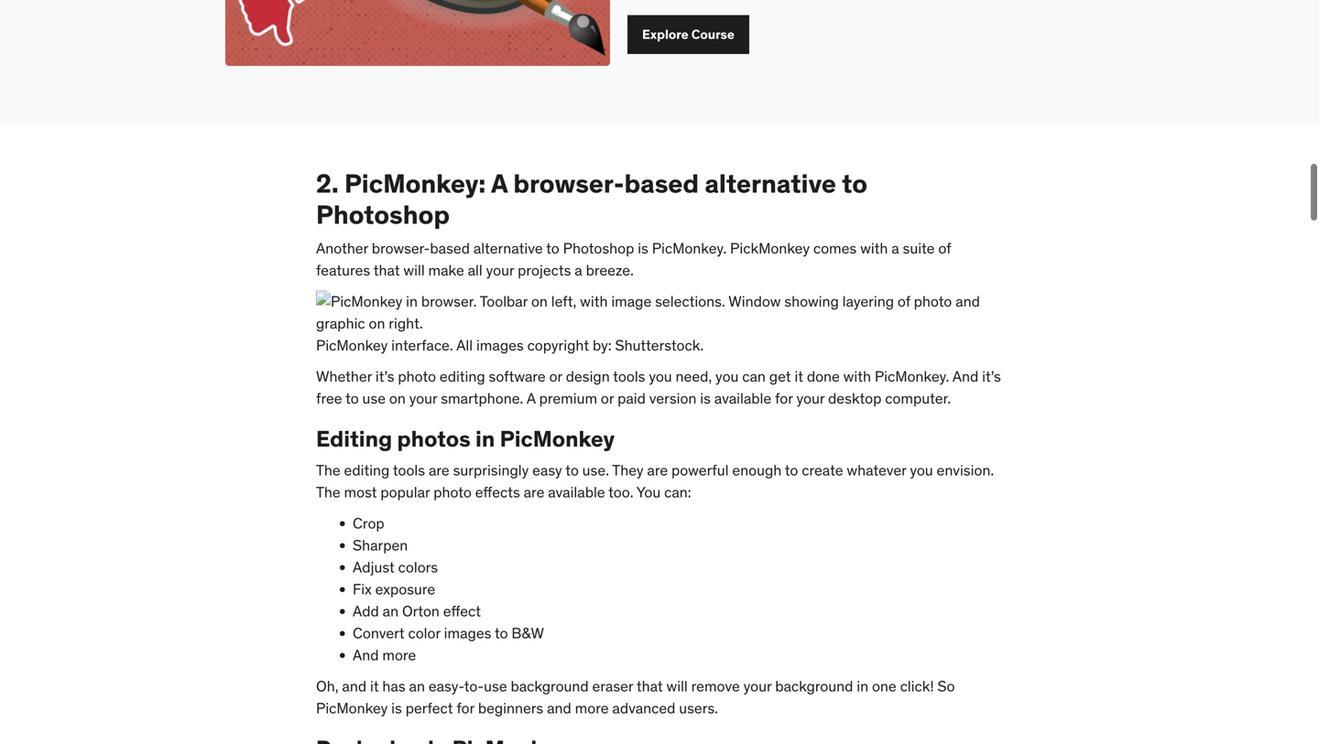 Task type: describe. For each thing, give the bounding box(es) containing it.
1 horizontal spatial you
[[716, 367, 739, 386]]

copyright
[[527, 336, 589, 355]]

that inside oh, and it has an easy-to-use background eraser that will remove your background in one click! so picmonkey is perfect for beginners and more advanced users.
[[637, 678, 663, 697]]

a inside 2. picmonkey: a browser-based alternative to photoshop another browser-based alternative to photoshop is picmonkey. pickmonkey comes with a suite of features that will make all your projects a breeze.
[[491, 168, 508, 200]]

envision.
[[937, 462, 994, 480]]

1 vertical spatial or
[[601, 389, 614, 408]]

pickmonkey
[[730, 239, 810, 258]]

editing
[[316, 426, 392, 453]]

one
[[872, 678, 897, 697]]

0 vertical spatial a
[[892, 239, 900, 258]]

0 horizontal spatial are
[[429, 462, 450, 480]]

1 vertical spatial photoshop
[[563, 239, 634, 258]]

breeze.
[[586, 261, 634, 280]]

images inside crop sharpen adjust colors fix exposure add an orton effect convert color images to b&w and more
[[444, 625, 492, 643]]

for inside oh, and it has an easy-to-use background eraser that will remove your background in one click! so picmonkey is perfect for beginners and more advanced users.
[[457, 700, 475, 719]]

oh, and it has an easy-to-use background eraser that will remove your background in one click! so picmonkey is perfect for beginners and more advanced users.
[[316, 678, 955, 719]]

colors
[[398, 559, 438, 577]]

they
[[612, 462, 644, 480]]

use inside whether it's photo editing software or design tools you need, you can get it done with picmonkey. and it's free to use on your smartphone. a premium or paid version is available for your desktop computer.
[[362, 389, 386, 408]]

tools inside whether it's photo editing software or design tools you need, you can get it done with picmonkey. and it's free to use on your smartphone. a premium or paid version is available for your desktop computer.
[[613, 367, 646, 386]]

can:
[[664, 484, 691, 502]]

features
[[316, 261, 370, 280]]

b&w
[[512, 625, 544, 643]]

interface.
[[391, 336, 453, 355]]

picmonkey inside oh, and it has an easy-to-use background eraser that will remove your background in one click! so picmonkey is perfect for beginners and more advanced users.
[[316, 700, 388, 719]]

too.
[[609, 484, 634, 502]]

available inside whether it's photo editing software or design tools you need, you can get it done with picmonkey. and it's free to use on your smartphone. a premium or paid version is available for your desktop computer.
[[715, 389, 772, 408]]

create
[[802, 462, 844, 480]]

surprisingly
[[453, 462, 529, 480]]

by:
[[593, 336, 612, 355]]

all
[[468, 261, 483, 280]]

is inside 2. picmonkey: a browser-based alternative to photoshop another browser-based alternative to photoshop is picmonkey. pickmonkey comes with a suite of features that will make all your projects a breeze.
[[638, 239, 649, 258]]

an inside oh, and it has an easy-to-use background eraser that will remove your background in one click! so picmonkey is perfect for beginners and more advanced users.
[[409, 678, 425, 697]]

another
[[316, 239, 368, 258]]

an inside crop sharpen adjust colors fix exposure add an orton effect convert color images to b&w and more
[[383, 603, 399, 621]]

2 horizontal spatial are
[[647, 462, 668, 480]]

oh,
[[316, 678, 339, 697]]

shutterstock.
[[615, 336, 704, 355]]

get
[[770, 367, 791, 386]]

in inside oh, and it has an easy-to-use background eraser that will remove your background in one click! so picmonkey is perfect for beginners and more advanced users.
[[857, 678, 869, 697]]

most
[[344, 484, 377, 502]]

photo inside editing photos in picmonkey the editing tools are surprisingly easy to use. they are powerful enough to create whatever you envision. the most popular photo effects are available too. you can:
[[434, 484, 472, 502]]

exposure
[[375, 581, 435, 599]]

perfect
[[406, 700, 453, 719]]

editing photos in picmonkey the editing tools are surprisingly easy to use. they are powerful enough to create whatever you envision. the most popular photo effects are available too. you can:
[[316, 426, 994, 502]]

picmonkey. inside whether it's photo editing software or design tools you need, you can get it done with picmonkey. and it's free to use on your smartphone. a premium or paid version is available for your desktop computer.
[[875, 367, 950, 386]]

powerful
[[672, 462, 729, 480]]

fix
[[353, 581, 372, 599]]

will inside 2. picmonkey: a browser-based alternative to photoshop another browser-based alternative to photoshop is picmonkey. pickmonkey comes with a suite of features that will make all your projects a breeze.
[[404, 261, 425, 280]]

your right on
[[409, 389, 437, 408]]

use inside oh, and it has an easy-to-use background eraser that will remove your background in one click! so picmonkey is perfect for beginners and more advanced users.
[[484, 678, 507, 697]]

version
[[649, 389, 697, 408]]

beginners
[[478, 700, 544, 719]]

explore
[[642, 26, 689, 43]]

desktop
[[828, 389, 882, 408]]

users.
[[679, 700, 718, 719]]

picmonkey in browser. toolbar on left, with image selections. window showing layering of photo and graphic on right. image
[[316, 291, 1003, 335]]

photos
[[397, 426, 471, 453]]

so
[[938, 678, 955, 697]]

design
[[566, 367, 610, 386]]

add
[[353, 603, 379, 621]]

suite
[[903, 239, 935, 258]]

1 horizontal spatial browser-
[[513, 168, 624, 200]]

0 horizontal spatial browser-
[[372, 239, 430, 258]]

enough
[[732, 462, 782, 480]]

remove
[[692, 678, 740, 697]]

tools inside editing photos in picmonkey the editing tools are surprisingly easy to use. they are powerful enough to create whatever you envision. the most popular photo effects are available too. you can:
[[393, 462, 425, 480]]

need,
[[676, 367, 712, 386]]

0 horizontal spatial you
[[649, 367, 672, 386]]

crop sharpen adjust colors fix exposure add an orton effect convert color images to b&w and more
[[353, 515, 544, 665]]

effect
[[443, 603, 481, 621]]

to left create
[[785, 462, 798, 480]]

1 it's from the left
[[376, 367, 395, 386]]

you
[[637, 484, 661, 502]]

crop
[[353, 515, 385, 533]]

and inside crop sharpen adjust colors fix exposure add an orton effect convert color images to b&w and more
[[353, 647, 379, 665]]

that inside 2. picmonkey: a browser-based alternative to photoshop another browser-based alternative to photoshop is picmonkey. pickmonkey comes with a suite of features that will make all your projects a breeze.
[[374, 261, 400, 280]]

with inside 2. picmonkey: a browser-based alternative to photoshop another browser-based alternative to photoshop is picmonkey. pickmonkey comes with a suite of features that will make all your projects a breeze.
[[861, 239, 888, 258]]

color
[[408, 625, 441, 643]]

to up comes
[[842, 168, 868, 200]]

in inside editing photos in picmonkey the editing tools are surprisingly easy to use. they are powerful enough to create whatever you envision. the most popular photo effects are available too. you can:
[[476, 426, 495, 453]]

all
[[456, 336, 473, 355]]

more inside crop sharpen adjust colors fix exposure add an orton effect convert color images to b&w and more
[[382, 647, 416, 665]]

on
[[389, 389, 406, 408]]



Task type: vqa. For each thing, say whether or not it's contained in the screenshot.
the over
no



Task type: locate. For each thing, give the bounding box(es) containing it.
it left has
[[370, 678, 379, 697]]

0 vertical spatial browser-
[[513, 168, 624, 200]]

0 vertical spatial use
[[362, 389, 386, 408]]

or left paid
[[601, 389, 614, 408]]

0 vertical spatial picmonkey
[[316, 336, 388, 355]]

1 vertical spatial the
[[316, 484, 341, 502]]

images right all
[[476, 336, 524, 355]]

of
[[939, 239, 951, 258]]

explore course
[[642, 26, 735, 43]]

the
[[316, 462, 341, 480], [316, 484, 341, 502]]

0 horizontal spatial alternative
[[474, 239, 543, 258]]

available down can
[[715, 389, 772, 408]]

whatever
[[847, 462, 907, 480]]

0 horizontal spatial photoshop
[[316, 199, 450, 231]]

for inside whether it's photo editing software or design tools you need, you can get it done with picmonkey. and it's free to use on your smartphone. a premium or paid version is available for your desktop computer.
[[775, 389, 793, 408]]

0 vertical spatial for
[[775, 389, 793, 408]]

an right add
[[383, 603, 399, 621]]

with
[[861, 239, 888, 258], [844, 367, 871, 386]]

orton
[[402, 603, 440, 621]]

1 horizontal spatial or
[[601, 389, 614, 408]]

picmonkey. inside 2. picmonkey: a browser-based alternative to photoshop another browser-based alternative to photoshop is picmonkey. pickmonkey comes with a suite of features that will make all your projects a breeze.
[[652, 239, 727, 258]]

a right the picmonkey:
[[491, 168, 508, 200]]

background
[[511, 678, 589, 697], [775, 678, 853, 697]]

1 vertical spatial more
[[575, 700, 609, 719]]

will up users.
[[667, 678, 688, 697]]

1 horizontal spatial photoshop
[[563, 239, 634, 258]]

picmonkey inside editing photos in picmonkey the editing tools are surprisingly easy to use. they are powerful enough to create whatever you envision. the most popular photo effects are available too. you can:
[[500, 426, 615, 453]]

easy-
[[429, 678, 464, 697]]

based
[[624, 168, 699, 200], [430, 239, 470, 258]]

1 horizontal spatial based
[[624, 168, 699, 200]]

editing up "most"
[[344, 462, 390, 480]]

editing
[[440, 367, 485, 386], [344, 462, 390, 480]]

is inside whether it's photo editing software or design tools you need, you can get it done with picmonkey. and it's free to use on your smartphone. a premium or paid version is available for your desktop computer.
[[700, 389, 711, 408]]

convert
[[353, 625, 405, 643]]

1 horizontal spatial and
[[547, 700, 572, 719]]

you
[[649, 367, 672, 386], [716, 367, 739, 386], [910, 462, 933, 480]]

it's
[[376, 367, 395, 386], [982, 367, 1001, 386]]

0 horizontal spatial it's
[[376, 367, 395, 386]]

you left can
[[716, 367, 739, 386]]

0 horizontal spatial available
[[548, 484, 605, 502]]

your right all
[[486, 261, 514, 280]]

0 vertical spatial based
[[624, 168, 699, 200]]

1 vertical spatial picmonkey
[[500, 426, 615, 453]]

that right features
[[374, 261, 400, 280]]

0 vertical spatial and
[[953, 367, 979, 386]]

paid
[[618, 389, 646, 408]]

0 horizontal spatial that
[[374, 261, 400, 280]]

more inside oh, and it has an easy-to-use background eraser that will remove your background in one click! so picmonkey is perfect for beginners and more advanced users.
[[575, 700, 609, 719]]

it inside oh, and it has an easy-to-use background eraser that will remove your background in one click! so picmonkey is perfect for beginners and more advanced users.
[[370, 678, 379, 697]]

1 horizontal spatial alternative
[[705, 168, 837, 200]]

use left on
[[362, 389, 386, 408]]

premium
[[539, 389, 598, 408]]

tools up popular at the bottom of page
[[393, 462, 425, 480]]

0 horizontal spatial or
[[549, 367, 563, 386]]

picmonkey down oh,
[[316, 700, 388, 719]]

it inside whether it's photo editing software or design tools you need, you can get it done with picmonkey. and it's free to use on your smartphone. a premium or paid version is available for your desktop computer.
[[795, 367, 804, 386]]

to right "free"
[[346, 389, 359, 408]]

software
[[489, 367, 546, 386]]

1 horizontal spatial a
[[892, 239, 900, 258]]

1 vertical spatial images
[[444, 625, 492, 643]]

2 it's from the left
[[982, 367, 1001, 386]]

your down done
[[797, 389, 825, 408]]

for down get
[[775, 389, 793, 408]]

1 vertical spatial an
[[409, 678, 425, 697]]

easy
[[533, 462, 562, 480]]

0 horizontal spatial in
[[476, 426, 495, 453]]

1 background from the left
[[511, 678, 589, 697]]

1 horizontal spatial in
[[857, 678, 869, 697]]

whether it's photo editing software or design tools you need, you can get it done with picmonkey. and it's free to use on your smartphone. a premium or paid version is available for your desktop computer.
[[316, 367, 1001, 408]]

0 horizontal spatial an
[[383, 603, 399, 621]]

available
[[715, 389, 772, 408], [548, 484, 605, 502]]

eraser
[[592, 678, 633, 697]]

0 horizontal spatial for
[[457, 700, 475, 719]]

0 horizontal spatial picmonkey.
[[652, 239, 727, 258]]

2 the from the top
[[316, 484, 341, 502]]

0 vertical spatial it
[[795, 367, 804, 386]]

picmonkey
[[316, 336, 388, 355], [500, 426, 615, 453], [316, 700, 388, 719]]

picmonkey interface. all images copyright by: shutterstock.
[[316, 336, 704, 355]]

are
[[429, 462, 450, 480], [647, 462, 668, 480], [524, 484, 545, 502]]

it right get
[[795, 367, 804, 386]]

images
[[476, 336, 524, 355], [444, 625, 492, 643]]

advanced
[[612, 700, 676, 719]]

browser-
[[513, 168, 624, 200], [372, 239, 430, 258]]

to left b&w
[[495, 625, 508, 643]]

and
[[953, 367, 979, 386], [353, 647, 379, 665]]

picmonkey:
[[345, 168, 486, 200]]

2 vertical spatial is
[[391, 700, 402, 719]]

comes
[[814, 239, 857, 258]]

is up picmonkey in browser. toolbar on left, with image selections. window showing layering of photo and graphic on right.
[[638, 239, 649, 258]]

1 vertical spatial tools
[[393, 462, 425, 480]]

0 horizontal spatial is
[[391, 700, 402, 719]]

1 horizontal spatial available
[[715, 389, 772, 408]]

0 vertical spatial and
[[342, 678, 367, 697]]

course
[[692, 26, 735, 43]]

picmonkey up easy
[[500, 426, 615, 453]]

1 vertical spatial it
[[370, 678, 379, 697]]

that up advanced
[[637, 678, 663, 697]]

free
[[316, 389, 342, 408]]

editing inside whether it's photo editing software or design tools you need, you can get it done with picmonkey. and it's free to use on your smartphone. a premium or paid version is available for your desktop computer.
[[440, 367, 485, 386]]

for down to- on the left bottom of page
[[457, 700, 475, 719]]

photo up on
[[398, 367, 436, 386]]

1 vertical spatial will
[[667, 678, 688, 697]]

available inside editing photos in picmonkey the editing tools are surprisingly easy to use. they are powerful enough to create whatever you envision. the most popular photo effects are available too. you can:
[[548, 484, 605, 502]]

1 vertical spatial use
[[484, 678, 507, 697]]

editing inside editing photos in picmonkey the editing tools are surprisingly easy to use. they are powerful enough to create whatever you envision. the most popular photo effects are available too. you can:
[[344, 462, 390, 480]]

use up beginners
[[484, 678, 507, 697]]

alternative
[[705, 168, 837, 200], [474, 239, 543, 258]]

0 horizontal spatial tools
[[393, 462, 425, 480]]

is down need,
[[700, 389, 711, 408]]

a
[[491, 168, 508, 200], [527, 389, 536, 408]]

in left one
[[857, 678, 869, 697]]

1 horizontal spatial it
[[795, 367, 804, 386]]

0 vertical spatial a
[[491, 168, 508, 200]]

picmonkey. up the computer. on the right bottom of page
[[875, 367, 950, 386]]

in
[[476, 426, 495, 453], [857, 678, 869, 697]]

more down eraser
[[575, 700, 609, 719]]

0 vertical spatial tools
[[613, 367, 646, 386]]

an right has
[[409, 678, 425, 697]]

0 horizontal spatial it
[[370, 678, 379, 697]]

whether
[[316, 367, 372, 386]]

background up beginners
[[511, 678, 589, 697]]

and right oh,
[[342, 678, 367, 697]]

2 vertical spatial picmonkey
[[316, 700, 388, 719]]

1 vertical spatial photo
[[434, 484, 472, 502]]

1 vertical spatial based
[[430, 239, 470, 258]]

1 horizontal spatial it's
[[982, 367, 1001, 386]]

your inside oh, and it has an easy-to-use background eraser that will remove your background in one click! so picmonkey is perfect for beginners and more advanced users.
[[744, 678, 772, 697]]

1 vertical spatial with
[[844, 367, 871, 386]]

1 horizontal spatial for
[[775, 389, 793, 408]]

photoshop up breeze.
[[563, 239, 634, 258]]

are down easy
[[524, 484, 545, 502]]

popular
[[381, 484, 430, 502]]

2 background from the left
[[775, 678, 853, 697]]

your
[[486, 261, 514, 280], [409, 389, 437, 408], [797, 389, 825, 408], [744, 678, 772, 697]]

0 horizontal spatial and
[[353, 647, 379, 665]]

0 horizontal spatial based
[[430, 239, 470, 258]]

a left suite
[[892, 239, 900, 258]]

more down convert
[[382, 647, 416, 665]]

picmonkey. up picmonkey in browser. toolbar on left, with image selections. window showing layering of photo and graphic on right.
[[652, 239, 727, 258]]

2. picmonkey: a browser-based alternative to photoshop another browser-based alternative to photoshop is picmonkey. pickmonkey comes with a suite of features that will make all your projects a breeze.
[[316, 168, 951, 280]]

0 horizontal spatial and
[[342, 678, 367, 697]]

browser- up make
[[372, 239, 430, 258]]

1 horizontal spatial use
[[484, 678, 507, 697]]

1 horizontal spatial that
[[637, 678, 663, 697]]

2.
[[316, 168, 339, 200]]

with up desktop
[[844, 367, 871, 386]]

an
[[383, 603, 399, 621], [409, 678, 425, 697]]

explore course link
[[628, 15, 749, 54]]

0 vertical spatial or
[[549, 367, 563, 386]]

you up the version
[[649, 367, 672, 386]]

more
[[382, 647, 416, 665], [575, 700, 609, 719]]

0 vertical spatial alternative
[[705, 168, 837, 200]]

to inside crop sharpen adjust colors fix exposure add an orton effect convert color images to b&w and more
[[495, 625, 508, 643]]

1 vertical spatial picmonkey.
[[875, 367, 950, 386]]

1 horizontal spatial background
[[775, 678, 853, 697]]

0 horizontal spatial will
[[404, 261, 425, 280]]

picmonkey.
[[652, 239, 727, 258], [875, 367, 950, 386]]

can
[[742, 367, 766, 386]]

1 vertical spatial a
[[527, 389, 536, 408]]

editing up smartphone.
[[440, 367, 485, 386]]

with inside whether it's photo editing software or design tools you need, you can get it done with picmonkey. and it's free to use on your smartphone. a premium or paid version is available for your desktop computer.
[[844, 367, 871, 386]]

1 vertical spatial and
[[353, 647, 379, 665]]

0 horizontal spatial background
[[511, 678, 589, 697]]

or up premium
[[549, 367, 563, 386]]

with right comes
[[861, 239, 888, 258]]

browser- up projects
[[513, 168, 624, 200]]

to up projects
[[546, 239, 560, 258]]

click!
[[900, 678, 934, 697]]

0 vertical spatial photoshop
[[316, 199, 450, 231]]

to-
[[464, 678, 484, 697]]

0 horizontal spatial editing
[[344, 462, 390, 480]]

for
[[775, 389, 793, 408], [457, 700, 475, 719]]

effects
[[475, 484, 520, 502]]

the down editing
[[316, 462, 341, 480]]

a down software
[[527, 389, 536, 408]]

1 vertical spatial for
[[457, 700, 475, 719]]

0 horizontal spatial a
[[575, 261, 583, 280]]

to
[[842, 168, 868, 200], [546, 239, 560, 258], [346, 389, 359, 408], [566, 462, 579, 480], [785, 462, 798, 480], [495, 625, 508, 643]]

2 horizontal spatial is
[[700, 389, 711, 408]]

background left one
[[775, 678, 853, 697]]

2 horizontal spatial you
[[910, 462, 933, 480]]

1 horizontal spatial editing
[[440, 367, 485, 386]]

images down effect
[[444, 625, 492, 643]]

is inside oh, and it has an easy-to-use background eraser that will remove your background in one click! so picmonkey is perfect for beginners and more advanced users.
[[391, 700, 402, 719]]

0 horizontal spatial a
[[491, 168, 508, 200]]

1 horizontal spatial are
[[524, 484, 545, 502]]

it
[[795, 367, 804, 386], [370, 678, 379, 697]]

0 vertical spatial in
[[476, 426, 495, 453]]

done
[[807, 367, 840, 386]]

1 vertical spatial editing
[[344, 462, 390, 480]]

adjust
[[353, 559, 395, 577]]

0 vertical spatial available
[[715, 389, 772, 408]]

a left breeze.
[[575, 261, 583, 280]]

alternative up pickmonkey
[[705, 168, 837, 200]]

0 vertical spatial is
[[638, 239, 649, 258]]

use.
[[582, 462, 609, 480]]

and inside whether it's photo editing software or design tools you need, you can get it done with picmonkey. and it's free to use on your smartphone. a premium or paid version is available for your desktop computer.
[[953, 367, 979, 386]]

you left envision.
[[910, 462, 933, 480]]

smartphone.
[[441, 389, 524, 408]]

picmonkey up whether
[[316, 336, 388, 355]]

0 vertical spatial that
[[374, 261, 400, 280]]

computer.
[[885, 389, 951, 408]]

tools
[[613, 367, 646, 386], [393, 462, 425, 480]]

will inside oh, and it has an easy-to-use background eraser that will remove your background in one click! so picmonkey is perfect for beginners and more advanced users.
[[667, 678, 688, 697]]

and right beginners
[[547, 700, 572, 719]]

1 vertical spatial browser-
[[372, 239, 430, 258]]

will left make
[[404, 261, 425, 280]]

or
[[549, 367, 563, 386], [601, 389, 614, 408]]

has
[[383, 678, 406, 697]]

1 vertical spatial alternative
[[474, 239, 543, 258]]

photoshop up another
[[316, 199, 450, 231]]

0 vertical spatial images
[[476, 336, 524, 355]]

your right "remove"
[[744, 678, 772, 697]]

sharpen
[[353, 537, 408, 555]]

0 vertical spatial will
[[404, 261, 425, 280]]

1 horizontal spatial will
[[667, 678, 688, 697]]

your inside 2. picmonkey: a browser-based alternative to photoshop another browser-based alternative to photoshop is picmonkey. pickmonkey comes with a suite of features that will make all your projects a breeze.
[[486, 261, 514, 280]]

projects
[[518, 261, 571, 280]]

1 horizontal spatial and
[[953, 367, 979, 386]]

0 vertical spatial the
[[316, 462, 341, 480]]

in up surprisingly
[[476, 426, 495, 453]]

available down use.
[[548, 484, 605, 502]]

tools up paid
[[613, 367, 646, 386]]

a inside whether it's photo editing software or design tools you need, you can get it done with picmonkey. and it's free to use on your smartphone. a premium or paid version is available for your desktop computer.
[[527, 389, 536, 408]]

0 vertical spatial photo
[[398, 367, 436, 386]]

photo inside whether it's photo editing software or design tools you need, you can get it done with picmonkey. and it's free to use on your smartphone. a premium or paid version is available for your desktop computer.
[[398, 367, 436, 386]]

the left "most"
[[316, 484, 341, 502]]

1 horizontal spatial picmonkey.
[[875, 367, 950, 386]]

alternative up all
[[474, 239, 543, 258]]

1 horizontal spatial a
[[527, 389, 536, 408]]

are down photos
[[429, 462, 450, 480]]

1 vertical spatial and
[[547, 700, 572, 719]]

is down has
[[391, 700, 402, 719]]

is
[[638, 239, 649, 258], [700, 389, 711, 408], [391, 700, 402, 719]]

1 vertical spatial available
[[548, 484, 605, 502]]

1 horizontal spatial an
[[409, 678, 425, 697]]

to inside whether it's photo editing software or design tools you need, you can get it done with picmonkey. and it's free to use on your smartphone. a premium or paid version is available for your desktop computer.
[[346, 389, 359, 408]]

1 vertical spatial a
[[575, 261, 583, 280]]

you inside editing photos in picmonkey the editing tools are surprisingly easy to use. they are powerful enough to create whatever you envision. the most popular photo effects are available too. you can:
[[910, 462, 933, 480]]

1 the from the top
[[316, 462, 341, 480]]

1 vertical spatial that
[[637, 678, 663, 697]]

photo down surprisingly
[[434, 484, 472, 502]]

will
[[404, 261, 425, 280], [667, 678, 688, 697]]

to left use.
[[566, 462, 579, 480]]

make
[[428, 261, 464, 280]]

1 horizontal spatial tools
[[613, 367, 646, 386]]

0 vertical spatial an
[[383, 603, 399, 621]]

are up you
[[647, 462, 668, 480]]

0 vertical spatial picmonkey.
[[652, 239, 727, 258]]

that
[[374, 261, 400, 280], [637, 678, 663, 697]]



